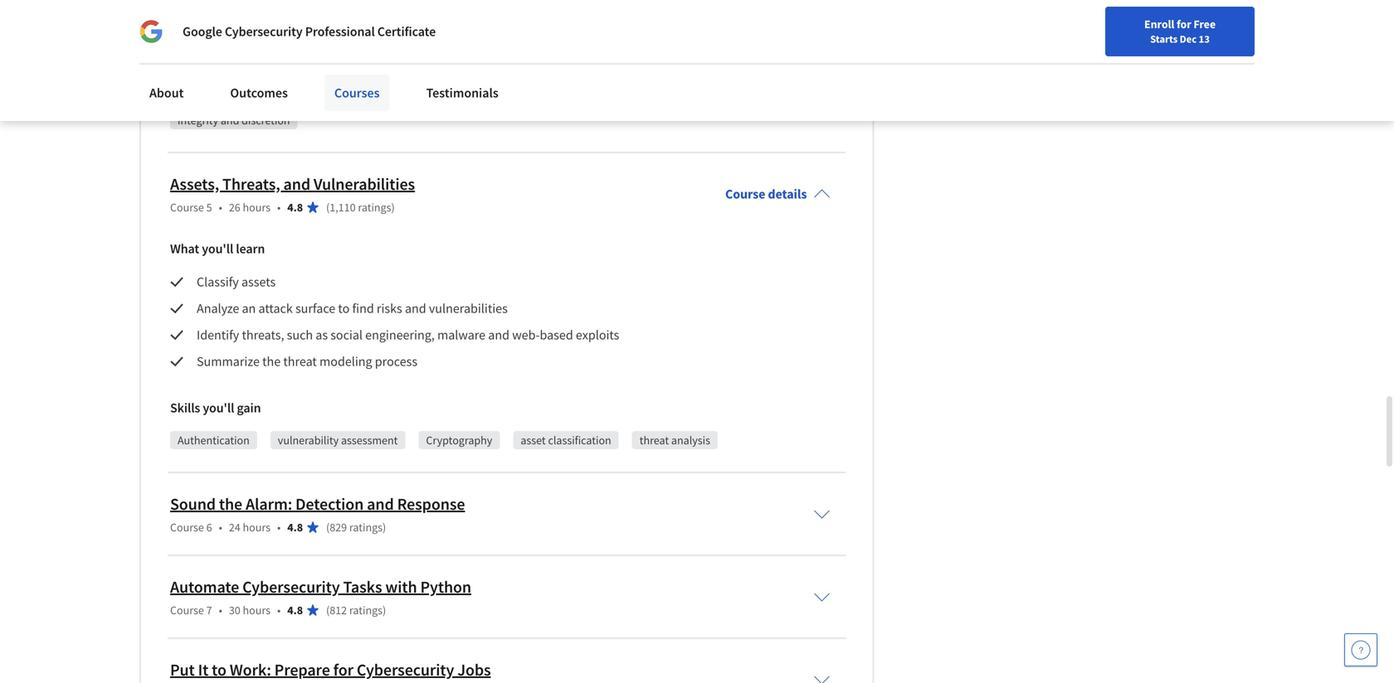 Task type: describe. For each thing, give the bounding box(es) containing it.
about link
[[139, 75, 194, 111]]

escalation
[[178, 82, 227, 96]]

( 829 ratings )
[[326, 521, 386, 536]]

tasks
[[343, 577, 382, 598]]

sound the alarm: detection and response
[[170, 494, 465, 515]]

dec
[[1180, 32, 1197, 46]]

24
[[229, 521, 240, 536]]

you'll for escalation
[[203, 48, 234, 65]]

python
[[420, 577, 471, 598]]

process
[[375, 354, 418, 370]]

details
[[768, 186, 807, 203]]

vulnerabilities
[[314, 174, 415, 195]]

) for detection
[[383, 521, 386, 536]]

asset classification
[[521, 433, 611, 448]]

assets,
[[170, 174, 219, 195]]

professional
[[305, 23, 375, 40]]

sound
[[170, 494, 216, 515]]

resume
[[256, 82, 292, 96]]

• down assets, threats, and vulnerabilities "link"
[[277, 200, 281, 215]]

cryptography
[[426, 433, 492, 448]]

detection
[[295, 494, 364, 515]]

stakeholder
[[445, 82, 503, 96]]

and right risks
[[405, 301, 426, 317]]

1,110
[[330, 200, 356, 215]]

assets, threats, and vulnerabilities
[[170, 174, 415, 195]]

4.8 for tasks
[[287, 604, 303, 619]]

course details
[[725, 186, 807, 203]]

and left web-
[[488, 327, 510, 344]]

( 1,110 ratings )
[[326, 200, 395, 215]]

testimonials
[[426, 85, 499, 101]]

testimonials link
[[416, 75, 509, 111]]

prepare
[[274, 660, 330, 681]]

skills you'll gain for escalation
[[170, 48, 261, 65]]

enroll for free starts dec 13
[[1145, 17, 1216, 46]]

threats,
[[222, 174, 280, 195]]

4.8 for alarm:
[[287, 521, 303, 536]]

for inside enroll for free starts dec 13
[[1177, 17, 1192, 32]]

with
[[385, 577, 417, 598]]

integrity
[[178, 113, 218, 128]]

course 5 • 26 hours •
[[170, 200, 281, 215]]

social
[[331, 327, 363, 344]]

• right 30 in the bottom left of the page
[[277, 604, 281, 619]]

courses
[[334, 85, 380, 101]]

course for assets, threats, and vulnerabilities
[[170, 200, 204, 215]]

threats,
[[242, 327, 284, 344]]

cybersecurity for google
[[225, 23, 303, 40]]

learn
[[236, 241, 265, 257]]

skills for escalation
[[170, 48, 200, 65]]

summarize the threat modeling process
[[197, 354, 418, 370]]

cybersecurity for automate
[[242, 577, 340, 598]]

7
[[206, 604, 212, 619]]

( for and
[[326, 200, 330, 215]]

work:
[[230, 660, 271, 681]]

put it to work: prepare for cybersecurity jobs
[[170, 660, 491, 681]]

30
[[229, 604, 240, 619]]

as
[[316, 327, 328, 344]]

gain for authentication
[[237, 400, 261, 417]]

starts
[[1150, 32, 1178, 46]]

course for sound the alarm: detection and response
[[170, 521, 204, 536]]

4.8 for and
[[287, 200, 303, 215]]

certificate
[[377, 23, 436, 40]]

exploits
[[576, 327, 619, 344]]

vulnerabilities
[[429, 301, 508, 317]]

ratings for with
[[349, 604, 383, 619]]

2 vertical spatial cybersecurity
[[357, 660, 454, 681]]

0 horizontal spatial to
[[212, 660, 226, 681]]

) for vulnerabilities
[[391, 200, 395, 215]]

course for automate cybersecurity tasks with python
[[170, 604, 204, 619]]

( for tasks
[[326, 604, 330, 619]]

malware
[[437, 327, 486, 344]]

resume and portfolio preparation
[[256, 82, 417, 96]]

assessment
[[341, 433, 398, 448]]

an
[[242, 301, 256, 317]]

gain for escalation
[[237, 48, 261, 65]]

threat analysis
[[640, 433, 710, 448]]

1 vertical spatial for
[[333, 660, 354, 681]]

( for alarm:
[[326, 521, 330, 536]]

and right 'integrity'
[[221, 113, 239, 128]]

• right 6
[[219, 521, 222, 536]]

what you'll learn
[[170, 241, 265, 257]]

course 6 • 24 hours •
[[170, 521, 281, 536]]

( 812 ratings )
[[326, 604, 386, 619]]

• right 5
[[219, 200, 222, 215]]

course 7 • 30 hours •
[[170, 604, 281, 619]]

course details button
[[712, 163, 844, 226]]

surface
[[295, 301, 336, 317]]

classify assets
[[197, 274, 276, 291]]

help center image
[[1351, 641, 1371, 661]]

integrity and discretion
[[178, 113, 290, 128]]

automate cybersecurity tasks with python link
[[170, 577, 471, 598]]

• right 7
[[219, 604, 222, 619]]

6
[[206, 521, 212, 536]]

assets
[[241, 274, 276, 291]]



Task type: vqa. For each thing, say whether or not it's contained in the screenshot.
'Analyze' on the top left of the page
yes



Task type: locate. For each thing, give the bounding box(es) containing it.
you'll
[[203, 48, 234, 65], [202, 241, 233, 257], [203, 400, 234, 417]]

2 4.8 from the top
[[287, 521, 303, 536]]

course left 6
[[170, 521, 204, 536]]

hours
[[243, 200, 271, 215], [243, 521, 271, 536], [243, 604, 271, 619]]

and right the threats,
[[283, 174, 310, 195]]

0 vertical spatial skills
[[170, 48, 200, 65]]

) for with
[[383, 604, 386, 619]]

the down threats,
[[262, 354, 281, 370]]

for
[[1177, 17, 1192, 32], [333, 660, 354, 681]]

analysis
[[671, 433, 710, 448]]

1 skills you'll gain from the top
[[170, 48, 261, 65]]

portfolio
[[315, 82, 358, 96]]

0 vertical spatial (
[[326, 200, 330, 215]]

1 vertical spatial to
[[212, 660, 226, 681]]

1
[[1185, 13, 1190, 26]]

course inside dropdown button
[[725, 186, 766, 203]]

• down alarm:
[[277, 521, 281, 536]]

2 vertical spatial 4.8
[[287, 604, 303, 619]]

preparation
[[360, 82, 417, 96]]

0 vertical spatial )
[[391, 200, 395, 215]]

) down with
[[383, 604, 386, 619]]

2 skills you'll gain from the top
[[170, 400, 261, 417]]

ratings down the vulnerabilities
[[358, 200, 391, 215]]

you'll down google at the left of page
[[203, 48, 234, 65]]

identify
[[197, 327, 239, 344]]

0 vertical spatial hours
[[243, 200, 271, 215]]

(
[[326, 200, 330, 215], [326, 521, 330, 536], [326, 604, 330, 619]]

2 skills from the top
[[170, 400, 200, 417]]

0 horizontal spatial the
[[219, 494, 242, 515]]

1 vertical spatial hours
[[243, 521, 271, 536]]

0 horizontal spatial threat
[[283, 354, 317, 370]]

jobs
[[458, 660, 491, 681]]

0 vertical spatial 4.8
[[287, 200, 303, 215]]

to right it
[[212, 660, 226, 681]]

the for summarize
[[262, 354, 281, 370]]

analyze an attack surface to find risks and vulnerabilities
[[197, 301, 508, 317]]

1 horizontal spatial for
[[1177, 17, 1192, 32]]

4.8 down the automate cybersecurity tasks with python
[[287, 604, 303, 619]]

put it to work: prepare for cybersecurity jobs link
[[170, 660, 491, 681]]

3 ( from the top
[[326, 604, 330, 619]]

communication
[[505, 82, 581, 96]]

2 gain from the top
[[237, 400, 261, 417]]

2 vertical spatial hours
[[243, 604, 271, 619]]

812
[[330, 604, 347, 619]]

course
[[725, 186, 766, 203], [170, 200, 204, 215], [170, 521, 204, 536], [170, 604, 204, 619]]

attack
[[259, 301, 293, 317]]

you'll for authentication
[[203, 400, 234, 417]]

0 vertical spatial threat
[[283, 354, 317, 370]]

skills you'll gain up authentication
[[170, 400, 261, 417]]

1 vertical spatial you'll
[[202, 241, 233, 257]]

1 horizontal spatial to
[[338, 301, 350, 317]]

gain up authentication
[[237, 400, 261, 417]]

and right resume
[[294, 82, 313, 96]]

find
[[352, 301, 374, 317]]

to left find
[[338, 301, 350, 317]]

3 hours from the top
[[243, 604, 271, 619]]

ratings for detection
[[349, 521, 383, 536]]

0 vertical spatial for
[[1177, 17, 1192, 32]]

outcomes
[[230, 85, 288, 101]]

put
[[170, 660, 195, 681]]

outcomes link
[[220, 75, 298, 111]]

google
[[183, 23, 222, 40]]

response
[[397, 494, 465, 515]]

1 gain from the top
[[237, 48, 261, 65]]

google image
[[139, 20, 163, 43]]

( down automate cybersecurity tasks with python link
[[326, 604, 330, 619]]

enroll
[[1145, 17, 1175, 32]]

2 hours from the top
[[243, 521, 271, 536]]

1 vertical spatial the
[[219, 494, 242, 515]]

skills you'll gain for authentication
[[170, 400, 261, 417]]

2 vertical spatial )
[[383, 604, 386, 619]]

1 horizontal spatial threat
[[640, 433, 669, 448]]

google cybersecurity professional certificate
[[183, 23, 436, 40]]

skills up authentication
[[170, 400, 200, 417]]

2 vertical spatial ratings
[[349, 604, 383, 619]]

course left 7
[[170, 604, 204, 619]]

hours for the
[[243, 521, 271, 536]]

classification
[[548, 433, 611, 448]]

automate cybersecurity tasks with python
[[170, 577, 471, 598]]

skills
[[170, 48, 200, 65], [170, 400, 200, 417]]

course left details
[[725, 186, 766, 203]]

cybersecurity left jobs
[[357, 660, 454, 681]]

such
[[287, 327, 313, 344]]

3 4.8 from the top
[[287, 604, 303, 619]]

english button
[[1046, 0, 1146, 54]]

and up '( 829 ratings )'
[[367, 494, 394, 515]]

and
[[294, 82, 313, 96], [221, 113, 239, 128], [283, 174, 310, 195], [405, 301, 426, 317], [488, 327, 510, 344], [367, 494, 394, 515]]

2 vertical spatial you'll
[[203, 400, 234, 417]]

4.8 down sound the alarm: detection and response
[[287, 521, 303, 536]]

ratings for vulnerabilities
[[358, 200, 391, 215]]

1 vertical spatial )
[[383, 521, 386, 536]]

for right prepare on the bottom
[[333, 660, 354, 681]]

skills you'll gain down google at the left of page
[[170, 48, 261, 65]]

hours right 26
[[243, 200, 271, 215]]

4.8
[[287, 200, 303, 215], [287, 521, 303, 536], [287, 604, 303, 619]]

1 vertical spatial gain
[[237, 400, 261, 417]]

13
[[1199, 32, 1210, 46]]

identify threats, such as social engineering, malware and web-based exploits
[[197, 327, 619, 344]]

hours for threats,
[[243, 200, 271, 215]]

gain up outcomes
[[237, 48, 261, 65]]

for up dec
[[1177, 17, 1192, 32]]

web-
[[512, 327, 540, 344]]

courses link
[[324, 75, 390, 111]]

1 vertical spatial (
[[326, 521, 330, 536]]

summarize
[[197, 354, 260, 370]]

1 ( from the top
[[326, 200, 330, 215]]

analyze
[[197, 301, 239, 317]]

what
[[170, 241, 199, 257]]

show notifications image
[[1170, 21, 1190, 41]]

engineering,
[[365, 327, 435, 344]]

cybersecurity
[[225, 23, 303, 40], [242, 577, 340, 598], [357, 660, 454, 681]]

assets, threats, and vulnerabilities link
[[170, 174, 415, 195]]

alarm:
[[246, 494, 292, 515]]

0 vertical spatial to
[[338, 301, 350, 317]]

0 vertical spatial skills you'll gain
[[170, 48, 261, 65]]

None search field
[[237, 10, 635, 44]]

1 vertical spatial threat
[[640, 433, 669, 448]]

you'll left the learn
[[202, 241, 233, 257]]

2 vertical spatial (
[[326, 604, 330, 619]]

gain
[[237, 48, 261, 65], [237, 400, 261, 417]]

( down assets, threats, and vulnerabilities
[[326, 200, 330, 215]]

threat left 'analysis' at the bottom of page
[[640, 433, 669, 448]]

automate
[[170, 577, 239, 598]]

english
[[1076, 19, 1116, 35]]

skills for authentication
[[170, 400, 200, 417]]

•
[[219, 200, 222, 215], [277, 200, 281, 215], [219, 521, 222, 536], [277, 521, 281, 536], [219, 604, 222, 619], [277, 604, 281, 619]]

0 horizontal spatial for
[[333, 660, 354, 681]]

4.8 down assets, threats, and vulnerabilities "link"
[[287, 200, 303, 215]]

) right 829
[[383, 521, 386, 536]]

skills down google at the left of page
[[170, 48, 200, 65]]

to
[[338, 301, 350, 317], [212, 660, 226, 681]]

0 vertical spatial cybersecurity
[[225, 23, 303, 40]]

) down the vulnerabilities
[[391, 200, 395, 215]]

( down the detection
[[326, 521, 330, 536]]

vulnerability
[[278, 433, 339, 448]]

about
[[149, 85, 184, 101]]

1 button
[[1157, 11, 1204, 51]]

discretion
[[242, 113, 290, 128]]

stakeholder communication
[[445, 82, 581, 96]]

risks
[[377, 301, 402, 317]]

0 vertical spatial ratings
[[358, 200, 391, 215]]

modeling
[[320, 354, 372, 370]]

classify
[[197, 274, 239, 291]]

the for sound
[[219, 494, 242, 515]]

hours for cybersecurity
[[243, 604, 271, 619]]

ratings down tasks
[[349, 604, 383, 619]]

0 vertical spatial the
[[262, 354, 281, 370]]

free
[[1194, 17, 1216, 32]]

based
[[540, 327, 573, 344]]

hours right 30 in the bottom left of the page
[[243, 604, 271, 619]]

0 vertical spatial gain
[[237, 48, 261, 65]]

829
[[330, 521, 347, 536]]

1 vertical spatial cybersecurity
[[242, 577, 340, 598]]

sound the alarm: detection and response link
[[170, 494, 465, 515]]

1 horizontal spatial the
[[262, 354, 281, 370]]

1 vertical spatial ratings
[[349, 521, 383, 536]]

course left 5
[[170, 200, 204, 215]]

2 ( from the top
[[326, 521, 330, 536]]

0 vertical spatial you'll
[[203, 48, 234, 65]]

vulnerability assessment
[[278, 433, 398, 448]]

it
[[198, 660, 209, 681]]

threat down "such"
[[283, 354, 317, 370]]

1 vertical spatial 4.8
[[287, 521, 303, 536]]

cybersecurity up 812
[[242, 577, 340, 598]]

hours right 24
[[243, 521, 271, 536]]

1 vertical spatial skills you'll gain
[[170, 400, 261, 417]]

ratings right 829
[[349, 521, 383, 536]]

authentication
[[178, 433, 250, 448]]

1 hours from the top
[[243, 200, 271, 215]]

1 4.8 from the top
[[287, 200, 303, 215]]

asset
[[521, 433, 546, 448]]

cybersecurity up resume
[[225, 23, 303, 40]]

1 skills from the top
[[170, 48, 200, 65]]

the up 24
[[219, 494, 242, 515]]

1 vertical spatial skills
[[170, 400, 200, 417]]

you'll up authentication
[[203, 400, 234, 417]]



